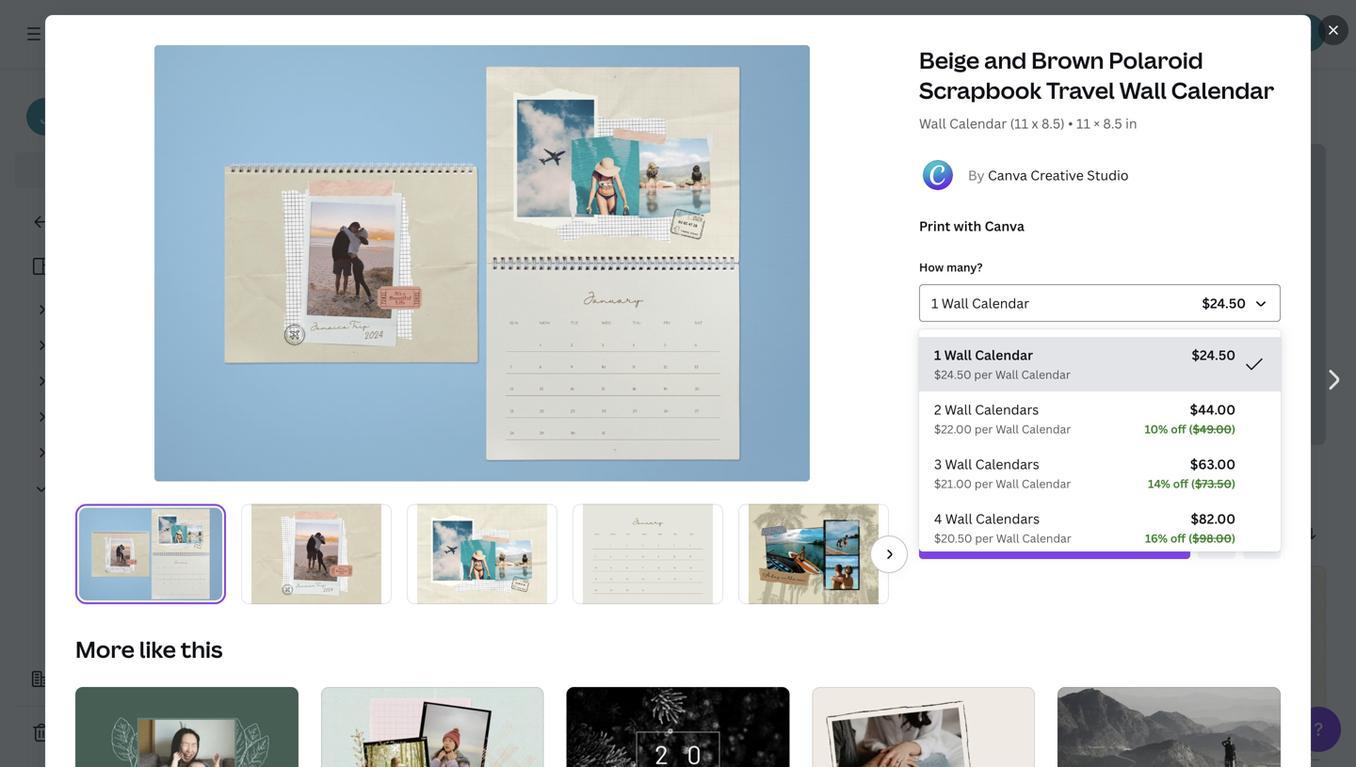 Task type: locate. For each thing, give the bounding box(es) containing it.
1 inside 1 filter options selected element
[[374, 479, 380, 495]]

option down the print
[[919, 501, 1281, 556]]

with left 26
[[1098, 373, 1125, 390]]

marketing materials button
[[72, 614, 234, 650]]

( for $82.00
[[1189, 531, 1193, 546]]

calendars inside 2 wall calendars $22.00 per wall calendar
[[975, 401, 1039, 419]]

0 vertical spatial gifts
[[471, 101, 499, 119]]

photos
[[396, 101, 441, 119], [79, 552, 124, 569]]

)
[[1232, 422, 1236, 437], [1232, 476, 1236, 492], [1232, 531, 1236, 546]]

satin
[[919, 393, 950, 411]]

1 for 1 wall calendar $24.50 per wall calendar
[[934, 346, 941, 364]]

0 vertical spatial 1
[[932, 294, 939, 312]]

per inside '4 wall calendars $20.50 per wall calendar'
[[975, 531, 994, 546]]

calendar inside create a gift for yourself, co-workers, and loved ones that they'll use the whole year-round. take inspiration from wall calendar designs you can personalize and give away from our free templates.
[[290, 324, 354, 344]]

off for $82.00
[[1171, 531, 1186, 546]]

print for print products
[[64, 480, 95, 498]]

from down ones
[[649, 300, 684, 320]]

a up $44.00
[[1215, 373, 1222, 390]]

) inside $82.00 16% off ( $98.00 )
[[1232, 531, 1236, 546]]

1
[[932, 294, 939, 312], [934, 346, 941, 364], [374, 479, 380, 495]]

) down $44.00
[[1232, 422, 1236, 437]]

1 option from the top
[[919, 337, 1281, 392]]

1 vertical spatial off
[[1173, 476, 1189, 492]]

you
[[416, 324, 443, 344]]

2 horizontal spatial a
[[1215, 373, 1222, 390]]

for inside details each calendar is ring bound with 26 pages and a quality satin finish. perfect for hanging on your wall.
[[1045, 393, 1063, 411]]

1 filter options selected element
[[366, 476, 389, 498]]

option up template
[[919, 447, 1281, 501]]

calendar inside 3 wall calendars $21.00 per wall calendar
[[1022, 476, 1071, 492]]

create a gift for yourself, co-workers, and loved ones that they'll use the whole year-round. take inspiration from wall calendar designs you can personalize and give away from our free templates.
[[290, 275, 732, 369]]

0 vertical spatial beige
[[919, 45, 980, 75]]

2 vertical spatial off
[[1171, 531, 1186, 546]]

wall calendar by canva creative studio link
[[733, 748, 948, 766], [515, 748, 731, 766], [951, 748, 1166, 766]]

brown
[[1032, 45, 1104, 75]]

a left "gift" on the top left of page
[[342, 275, 351, 295]]

off inside $63.00 14% off ( $73.50 )
[[1173, 476, 1189, 492]]

print-ready button
[[501, 468, 618, 506]]

clear all (1) button
[[979, 468, 1070, 506]]

off right 16% on the bottom
[[1171, 531, 1186, 546]]

and inside button
[[127, 552, 151, 569]]

canva
[[114, 162, 154, 179], [988, 166, 1028, 184], [985, 217, 1025, 235], [828, 749, 861, 765], [610, 749, 644, 765], [1045, 749, 1079, 765], [1263, 749, 1297, 765]]

beige and brown polaroid scrapbook travel wall calendar wall calendar (11 x 8.5) • 11 × 8.5 in
[[919, 45, 1275, 132]]

gifts
[[471, 101, 499, 119], [155, 552, 182, 569]]

and inside beige and brown polaroid scrapbook travel wall calendar wall calendar (11 x 8.5) • 11 × 8.5 in
[[984, 45, 1027, 75]]

from down wall at the right of page
[[668, 324, 703, 344]]

$21.00
[[934, 476, 972, 492]]

per for 4
[[975, 531, 994, 546]]

1 vertical spatial 1
[[934, 346, 941, 364]]

print-
[[512, 478, 548, 496]]

photos down top level navigation element
[[396, 101, 441, 119]]

1 horizontal spatial templates
[[498, 218, 652, 259]]

1 ) from the top
[[1232, 422, 1236, 437]]

1 horizontal spatial a
[[342, 275, 351, 295]]

print products link
[[57, 471, 234, 507]]

beige inside beige scrapbook couple wall calendar wall calendar by canva creative studio
[[951, 728, 987, 746]]

to
[[1069, 471, 1082, 488]]

10%
[[1145, 422, 1168, 437]]

per right in
[[975, 476, 993, 492]]

photos and gifts down top level navigation element
[[396, 101, 499, 119]]

calendars inside 3 wall calendars $21.00 per wall calendar
[[976, 455, 1040, 473]]

1 vertical spatial print
[[64, 480, 95, 498]]

per inside 2 wall calendars $22.00 per wall calendar
[[975, 422, 993, 437]]

4 wall calendars $20.50 per wall calendar
[[934, 510, 1072, 546]]

calendar up yourself,
[[359, 218, 492, 259]]

colorful watercolor scrapbook couple wall calendar image
[[696, 567, 891, 718], [812, 688, 1035, 768]]

$24.50
[[1202, 294, 1246, 312], [1192, 346, 1236, 364], [934, 367, 972, 382]]

$44.00 10% off ( $49.00 )
[[1145, 401, 1236, 437]]

0 horizontal spatial calendar
[[290, 324, 354, 344]]

and
[[984, 45, 1027, 75], [444, 101, 468, 119], [562, 275, 589, 295], [564, 324, 591, 344], [1188, 373, 1212, 390], [1002, 471, 1026, 488], [156, 516, 180, 534], [127, 552, 151, 569]]

calendar up finish.
[[953, 373, 1009, 390]]

scrapbook up (11
[[919, 75, 1042, 106]]

1 horizontal spatial photos and gifts
[[396, 101, 499, 119]]

in
[[1126, 114, 1137, 132]]

print left products
[[64, 480, 95, 498]]

( down $82.00
[[1189, 531, 1193, 546]]

all filters
[[298, 478, 358, 496]]

create inside create a gift for yourself, co-workers, and loved ones that they'll use the whole year-round. take inspiration from wall calendar designs you can personalize and give away from our free templates.
[[290, 275, 338, 295]]

calendar
[[359, 218, 492, 259], [290, 324, 354, 344], [953, 373, 1009, 390]]

all
[[298, 478, 315, 496]]

2 vertical spatial (
[[1189, 531, 1193, 546]]

0 horizontal spatial photos and gifts
[[79, 552, 182, 569]]

•
[[1068, 114, 1074, 132]]

a inside create a gift for yourself, co-workers, and loved ones that they'll use the whole year-round. take inspiration from wall calendar designs you can personalize and give away from our free templates.
[[342, 275, 351, 295]]

wall calendar templates image
[[924, 144, 1326, 446], [964, 183, 1286, 412]]

) inside '$44.00 10% off ( $49.00 )'
[[1232, 422, 1236, 437]]

2 ) from the top
[[1232, 476, 1236, 492]]

0 horizontal spatial create
[[60, 671, 103, 689]]

option up hanging
[[919, 337, 1281, 392]]

2 wall calendar by canva creative studio link from the left
[[515, 748, 731, 766]]

) down $82.00
[[1232, 531, 1236, 546]]

give
[[595, 324, 624, 344]]

calendars up the customize
[[976, 510, 1040, 528]]

1 inside 1 wall calendar $24.50 per wall calendar
[[934, 346, 941, 364]]

8.5
[[1103, 114, 1123, 132]]

from
[[649, 300, 684, 320], [668, 324, 703, 344]]

1 up each
[[934, 346, 941, 364]]

wall
[[688, 300, 717, 320]]

How many? button
[[919, 284, 1281, 322]]

0 vertical spatial this
[[1048, 532, 1072, 550]]

print with canva
[[919, 217, 1025, 235]]

1 horizontal spatial this
[[1048, 532, 1072, 550]]

gifts down documents and office button
[[155, 552, 182, 569]]

2 vertical spatial 1
[[374, 479, 380, 495]]

with up the many?
[[954, 217, 982, 235]]

ready inside button
[[548, 478, 584, 496]]

ready
[[1029, 471, 1066, 488], [548, 478, 584, 496]]

( inside $82.00 16% off ( $98.00 )
[[1189, 531, 1193, 546]]

create a team
[[60, 671, 149, 689]]

4 by from the left
[[1247, 749, 1260, 765]]

workers,
[[497, 275, 558, 295]]

1 vertical spatial for
[[1045, 393, 1063, 411]]

1 horizontal spatial print
[[919, 217, 951, 235]]

1 horizontal spatial create
[[290, 275, 338, 295]]

calendar
[[1172, 75, 1275, 106], [559, 101, 617, 119], [950, 114, 1007, 132], [972, 294, 1030, 312], [975, 346, 1033, 364], [1022, 367, 1071, 382], [1022, 422, 1071, 437], [1022, 476, 1071, 492], [1022, 531, 1072, 546], [1141, 728, 1199, 746], [759, 749, 808, 765], [541, 749, 591, 765], [977, 749, 1026, 765], [1195, 749, 1244, 765]]

beige inside beige and brown polaroid scrapbook travel wall calendar wall calendar (11 x 8.5) • 11 × 8.5 in
[[919, 45, 980, 75]]

2 vertical spatial a
[[106, 671, 113, 689]]

templates right 69
[[280, 523, 344, 541]]

wall inside the "how many?" button
[[942, 294, 969, 312]]

None search field
[[791, 15, 1017, 53]]

create up they'll
[[290, 275, 338, 295]]

1 horizontal spatial with
[[1098, 373, 1125, 390]]

calendar inside details each calendar is ring bound with 26 pages and a quality satin finish. perfect for hanging on your wall.
[[953, 373, 1009, 390]]

0 vertical spatial with
[[954, 217, 982, 235]]

1 wall calendar
[[932, 294, 1030, 312]]

0 vertical spatial print
[[919, 217, 951, 235]]

letter button
[[409, 468, 493, 506]]

creative inside beige scrapbook couple wall calendar wall calendar by canva creative studio
[[1082, 749, 1128, 765]]

beige scrapbook couple wall calendar link
[[951, 727, 1199, 748]]

0 vertical spatial )
[[1232, 422, 1236, 437]]

create for create a team
[[60, 671, 103, 689]]

calendar down they'll
[[290, 324, 354, 344]]

0 horizontal spatial photos
[[79, 552, 124, 569]]

0 vertical spatial create
[[290, 275, 338, 295]]

templates up loved
[[498, 218, 652, 259]]

calendars for 4 wall calendars
[[976, 510, 1040, 528]]

per inside 1 wall calendar $24.50 per wall calendar
[[974, 367, 993, 382]]

1 horizontal spatial gifts
[[471, 101, 499, 119]]

0 vertical spatial (
[[1189, 422, 1193, 437]]

0 horizontal spatial ready
[[548, 478, 584, 496]]

1 wall calendar by canva creative studio link from the left
[[733, 748, 948, 766]]

2 horizontal spatial calendar
[[953, 373, 1009, 390]]

your
[[1139, 393, 1168, 411]]

off right 14%
[[1173, 476, 1189, 492]]

a left the team
[[106, 671, 113, 689]]

this left template
[[1048, 532, 1072, 550]]

( for $44.00
[[1189, 422, 1193, 437]]

style button
[[625, 468, 703, 506]]

photos and gifts inside button
[[79, 552, 182, 569]]

1 vertical spatial a
[[1215, 373, 1222, 390]]

photos down documents
[[79, 552, 124, 569]]

home link
[[260, 100, 298, 121]]

how many? list box
[[919, 337, 1281, 768]]

off inside '$44.00 10% off ( $49.00 )'
[[1171, 422, 1187, 437]]

3 ) from the top
[[1232, 531, 1236, 546]]

calendars down is
[[975, 401, 1039, 419]]

scrapbook left tr
[[1276, 728, 1345, 746]]

3 by from the left
[[1029, 749, 1043, 765]]

0 horizontal spatial for
[[382, 275, 404, 295]]

calendars for 2 wall calendars
[[975, 401, 1039, 419]]

couple
[[1062, 728, 1107, 746]]

1 vertical spatial create
[[60, 671, 103, 689]]

1 vertical spatial (
[[1191, 476, 1195, 492]]

1 vertical spatial beige
[[951, 728, 987, 746]]

0 horizontal spatial print
[[64, 480, 95, 498]]

) down '$63.00'
[[1232, 476, 1236, 492]]

option
[[919, 337, 1281, 392], [919, 392, 1281, 447], [919, 447, 1281, 501], [919, 501, 1281, 556]]

1 right the filters
[[374, 479, 380, 495]]

by inside colorful woman scrapbook tr wall calendar by canva creative st
[[1247, 749, 1260, 765]]

create down more
[[60, 671, 103, 689]]

a inside button
[[106, 671, 113, 689]]

off for $44.00
[[1171, 422, 1187, 437]]

0 vertical spatial off
[[1171, 422, 1187, 437]]

for down the ring
[[1045, 393, 1063, 411]]

templates
[[498, 218, 652, 259], [280, 523, 344, 541]]

year-
[[443, 300, 481, 320]]

) inside $63.00 14% off ( $73.50 )
[[1232, 476, 1236, 492]]

0 vertical spatial from
[[649, 300, 684, 320]]

per down finish.
[[975, 422, 993, 437]]

2 vertical spatial )
[[1232, 531, 1236, 546]]

1 horizontal spatial wall calendar by canva creative studio
[[733, 749, 948, 765]]

print up how on the top right of the page
[[919, 217, 951, 235]]

ring
[[1026, 373, 1050, 390]]

1 vertical spatial calendar
[[290, 324, 354, 344]]

1 wall calendar by canva creative studio from the left
[[733, 749, 948, 765]]

by
[[811, 749, 825, 765], [593, 749, 607, 765], [1029, 749, 1043, 765], [1247, 749, 1260, 765]]

letter
[[421, 478, 459, 496]]

3 option from the top
[[919, 447, 1281, 501]]

colorful woman scrapbook tr wall calendar by canva creative st
[[1169, 728, 1356, 765]]

( down wall.
[[1189, 422, 1193, 437]]

1 vertical spatial from
[[668, 324, 703, 344]]

stock
[[965, 471, 999, 488]]

0 horizontal spatial a
[[106, 671, 113, 689]]

designs
[[357, 324, 412, 344]]

how
[[919, 260, 944, 275]]

option containing 3 wall calendars
[[919, 447, 1281, 501]]

this
[[1048, 532, 1072, 550], [181, 635, 223, 665]]

wall
[[1120, 75, 1167, 106], [529, 101, 556, 119], [919, 114, 946, 132], [290, 218, 353, 259], [942, 294, 969, 312], [945, 346, 972, 364], [996, 367, 1019, 382], [945, 401, 972, 419], [996, 422, 1019, 437], [945, 455, 972, 473], [996, 476, 1019, 492], [946, 510, 973, 528], [997, 531, 1020, 546], [83, 587, 110, 605], [1110, 728, 1138, 746], [733, 749, 756, 765], [515, 749, 539, 765], [951, 749, 974, 765], [1169, 749, 1192, 765]]

gifts down top level navigation element
[[471, 101, 499, 119]]

14%
[[1148, 476, 1171, 492]]

details each calendar is ring bound with 26 pages and a quality satin finish. perfect for hanging on your wall.
[[919, 345, 1270, 411]]

1 horizontal spatial for
[[1045, 393, 1063, 411]]

calendars up clear
[[976, 455, 1040, 473]]

materials
[[146, 623, 205, 641]]

0 horizontal spatial gifts
[[155, 552, 182, 569]]

( for $63.00
[[1191, 476, 1195, 492]]

1 vertical spatial with
[[1098, 373, 1125, 390]]

color button
[[891, 468, 972, 506]]

0 vertical spatial photos
[[396, 101, 441, 119]]

option down the bound
[[919, 392, 1281, 447]]

scrapbook
[[919, 75, 1042, 106], [990, 728, 1058, 746], [1276, 728, 1345, 746]]

photos and gifts button
[[72, 543, 234, 578]]

beige
[[919, 45, 980, 75], [951, 728, 987, 746]]

wall calendar templates
[[290, 218, 652, 259]]

create inside create a team button
[[60, 671, 103, 689]]

1 horizontal spatial wall calendar by canva creative studio link
[[733, 748, 948, 766]]

photos and gifts up wall calendars
[[79, 552, 182, 569]]

3 wall calendar by canva creative studio link from the left
[[951, 748, 1166, 766]]

off inside $82.00 16% off ( $98.00 )
[[1171, 531, 1186, 546]]

0 vertical spatial templates
[[498, 218, 652, 259]]

a for gift
[[342, 275, 351, 295]]

create
[[290, 275, 338, 295], [60, 671, 103, 689]]

scrapbook left couple
[[990, 728, 1058, 746]]

1 vertical spatial )
[[1232, 476, 1236, 492]]

2 horizontal spatial wall calendar by canva creative studio link
[[951, 748, 1166, 766]]

this right like
[[181, 635, 223, 665]]

beige for scrapbook
[[951, 728, 987, 746]]

colorful woman scrapbook tr link
[[1169, 727, 1356, 748]]

free
[[290, 349, 319, 369]]

our
[[707, 324, 732, 344]]

0 horizontal spatial wall calendar by canva creative studio link
[[515, 748, 731, 766]]

many?
[[947, 260, 983, 275]]

2 option from the top
[[919, 392, 1281, 447]]

clear all (1)
[[988, 478, 1060, 496]]

scrapbook inside colorful woman scrapbook tr wall calendar by canva creative st
[[1276, 728, 1345, 746]]

( inside $63.00 14% off ( $73.50 )
[[1191, 476, 1195, 492]]

2 vertical spatial calendar
[[953, 373, 1009, 390]]

1 vertical spatial templates
[[280, 523, 344, 541]]

( inside '$44.00 10% off ( $49.00 )'
[[1189, 422, 1193, 437]]

0 horizontal spatial wall calendar by canva creative studio
[[515, 749, 731, 765]]

1 vertical spatial gifts
[[155, 552, 182, 569]]

0 vertical spatial for
[[382, 275, 404, 295]]

0 vertical spatial a
[[342, 275, 351, 295]]

with
[[954, 217, 982, 235], [1098, 373, 1125, 390]]

4 option from the top
[[919, 501, 1281, 556]]

loved
[[593, 275, 633, 295]]

0 horizontal spatial this
[[181, 635, 223, 665]]

1 vertical spatial $24.50
[[1192, 346, 1236, 364]]

canva inside beige scrapbook couple wall calendar wall calendar by canva creative studio
[[1045, 749, 1079, 765]]

( down '$63.00'
[[1191, 476, 1195, 492]]

1 horizontal spatial calendar
[[359, 218, 492, 259]]

1 inside the "how many?" button
[[932, 294, 939, 312]]

gift
[[354, 275, 379, 295]]

per right the "$20.50" on the bottom right of page
[[975, 531, 994, 546]]

0 vertical spatial $24.50
[[1202, 294, 1246, 312]]

per
[[974, 367, 993, 382], [975, 422, 993, 437], [975, 476, 993, 492], [975, 531, 994, 546]]

calendars inside '4 wall calendars $20.50 per wall calendar'
[[976, 510, 1040, 528]]

per inside 3 wall calendars $21.00 per wall calendar
[[975, 476, 993, 492]]

for right "gift" on the top left of page
[[382, 275, 404, 295]]

by inside beige scrapbook couple wall calendar wall calendar by canva creative studio
[[1029, 749, 1043, 765]]

off right 10%
[[1171, 422, 1187, 437]]

1 vertical spatial photos and gifts
[[79, 552, 182, 569]]

a
[[342, 275, 351, 295], [1215, 373, 1222, 390], [106, 671, 113, 689]]

off
[[1171, 422, 1187, 437], [1173, 476, 1189, 492], [1171, 531, 1186, 546]]

beige and brown polaroid scrapbook travel wall calendar image
[[252, 504, 382, 605], [417, 504, 547, 605], [583, 504, 713, 605], [749, 504, 879, 605], [478, 567, 673, 718]]

per up finish.
[[974, 367, 993, 382]]

2 vertical spatial $24.50
[[934, 367, 972, 382]]

1 down how on the top right of the page
[[932, 294, 939, 312]]

1 vertical spatial photos
[[79, 552, 124, 569]]



Task type: vqa. For each thing, say whether or not it's contained in the screenshot.
What We Print link
no



Task type: describe. For each thing, give the bounding box(es) containing it.
trash link
[[15, 715, 245, 753]]

2 by from the left
[[593, 749, 607, 765]]

filters
[[318, 478, 358, 496]]

studio inside beige scrapbook couple wall calendar wall calendar by canva creative studio
[[1130, 749, 1166, 765]]

×
[[1094, 114, 1100, 132]]

) for $82.00
[[1232, 531, 1236, 546]]

wall inside colorful woman scrapbook tr wall calendar by canva creative st
[[1169, 749, 1192, 765]]

green feminine florals parents and baby wall calendar image
[[75, 688, 298, 768]]

tr
[[1348, 728, 1356, 746]]

1 horizontal spatial ready
[[1029, 471, 1066, 488]]

11
[[1077, 114, 1091, 132]]

calendars for 3 wall calendars
[[976, 455, 1040, 473]]

theme button
[[710, 468, 799, 506]]

$82.00
[[1191, 510, 1236, 528]]

1 horizontal spatial photos
[[396, 101, 441, 119]]

pro
[[157, 162, 179, 179]]

the
[[368, 300, 392, 320]]

create a team button
[[15, 661, 245, 699]]

customize
[[977, 532, 1044, 550]]

customize this template
[[977, 532, 1133, 550]]

scrapbook inside beige and brown polaroid scrapbook travel wall calendar wall calendar (11 x 8.5) • 11 × 8.5 in
[[919, 75, 1042, 106]]

wall calendar by canva creative st link
[[1169, 748, 1356, 766]]

2 wall calendars $22.00 per wall calendar
[[934, 401, 1071, 437]]

2 wall calendar by canva creative studio from the left
[[515, 749, 731, 765]]

print-ready
[[512, 478, 584, 496]]

calendars up marketing materials
[[113, 587, 177, 605]]

top level navigation element
[[166, 15, 745, 53]]

colorful scrapbook woman wall calendar image
[[321, 688, 544, 768]]

black and white underwater modern minimal quote wall calendar image
[[567, 688, 790, 768]]

that
[[676, 275, 706, 295]]

$24.50 inside 1 wall calendar $24.50 per wall calendar
[[934, 367, 972, 382]]

) for $63.00
[[1232, 476, 1236, 492]]

template
[[1075, 532, 1133, 550]]

create for create a gift for yourself, co-workers, and loved ones that they'll use the whole year-round. take inspiration from wall calendar designs you can personalize and give away from our free templates.
[[290, 275, 338, 295]]

beige scrapbook couple wall calendar wall calendar by canva creative studio
[[951, 728, 1199, 765]]

white and grey nature photo modern minimal wall calendar image
[[1058, 688, 1281, 768]]

co-
[[474, 275, 497, 295]]

by canva creative studio
[[968, 166, 1129, 184]]

and inside details each calendar is ring bound with 26 pages and a quality satin finish. perfect for hanging on your wall.
[[1188, 373, 1212, 390]]

1 vertical spatial this
[[181, 635, 223, 665]]

theme
[[722, 478, 765, 496]]

is
[[1012, 373, 1022, 390]]

photos inside button
[[79, 552, 124, 569]]

print for print with canva
[[919, 217, 951, 235]]

st
[[1348, 749, 1356, 765]]

use
[[339, 300, 364, 320]]

3
[[934, 455, 942, 473]]

creative inside colorful woman scrapbook tr wall calendar by canva creative st
[[1300, 749, 1345, 765]]

off for $63.00
[[1173, 476, 1189, 492]]

calendar inside '4 wall calendars $20.50 per wall calendar'
[[1022, 531, 1072, 546]]

a for team
[[106, 671, 113, 689]]

ones
[[637, 275, 672, 295]]

colorful woman scrapbook travel wall calendar image
[[1131, 567, 1326, 718]]

wall calendar
[[529, 101, 617, 119]]

4
[[934, 510, 942, 528]]

round.
[[481, 300, 528, 320]]

calendar inside colorful woman scrapbook tr wall calendar by canva creative st
[[1195, 749, 1244, 765]]

wall.
[[1172, 393, 1201, 411]]

wall calendars
[[83, 587, 177, 605]]

home
[[260, 101, 298, 119]]

$20.50
[[934, 531, 973, 546]]

woman
[[1225, 728, 1273, 746]]

beige for and
[[919, 45, 980, 75]]

$98.00
[[1193, 531, 1232, 546]]

0 vertical spatial calendar
[[359, 218, 492, 259]]

documents and office
[[79, 516, 219, 534]]

details
[[919, 345, 964, 363]]

(11
[[1010, 114, 1029, 132]]

16%
[[1145, 531, 1168, 546]]

2
[[934, 401, 942, 419]]

0 vertical spatial photos and gifts
[[396, 101, 499, 119]]

style
[[637, 478, 669, 496]]

get canva pro button
[[15, 153, 245, 188]]

$22.00
[[934, 422, 972, 437]]

per for 2
[[975, 422, 993, 437]]

calendar inside 2 wall calendars $22.00 per wall calendar
[[1022, 422, 1071, 437]]

$49.00
[[1193, 422, 1232, 437]]

option containing 2 wall calendars
[[919, 392, 1281, 447]]

0 horizontal spatial templates
[[280, 523, 344, 541]]

0 horizontal spatial with
[[954, 217, 982, 235]]

whole
[[396, 300, 440, 320]]

a inside details each calendar is ring bound with 26 pages and a quality satin finish. perfect for hanging on your wall.
[[1215, 373, 1222, 390]]

option containing 1 wall calendar
[[919, 337, 1281, 392]]

gifts inside button
[[155, 552, 182, 569]]

finish.
[[954, 393, 992, 411]]

print
[[1085, 471, 1117, 488]]

$24.50 inside the "how many?" button
[[1202, 294, 1246, 312]]

customize this template link
[[919, 522, 1191, 560]]

marketing materials
[[79, 623, 205, 641]]

canva inside colorful woman scrapbook tr wall calendar by canva creative st
[[1263, 749, 1297, 765]]

scrapbook inside beige scrapbook couple wall calendar wall calendar by canva creative studio
[[990, 728, 1058, 746]]

create a blank wall calendar element
[[260, 566, 455, 717]]

trash
[[60, 725, 95, 743]]

with inside details each calendar is ring bound with 26 pages and a quality satin finish. perfect for hanging on your wall.
[[1098, 373, 1125, 390]]

on
[[1120, 393, 1136, 411]]

$63.00
[[1191, 455, 1236, 473]]

pages
[[1148, 373, 1185, 390]]

in
[[950, 471, 962, 488]]

products
[[98, 480, 156, 498]]

color
[[903, 478, 938, 496]]

1 wall calendar $24.50 per wall calendar
[[934, 346, 1071, 382]]

option containing 4 wall calendars
[[919, 501, 1281, 556]]

canva inside button
[[114, 162, 154, 179]]

polaroid
[[1109, 45, 1204, 75]]

for inside create a gift for yourself, co-workers, and loved ones that they'll use the whole year-round. take inspiration from wall calendar designs you can personalize and give away from our free templates.
[[382, 275, 404, 295]]

templates.
[[323, 349, 400, 369]]

1 for 1 wall calendar
[[932, 294, 939, 312]]

1 for 1
[[374, 479, 380, 495]]

(1)
[[1044, 478, 1060, 496]]

1 by from the left
[[811, 749, 825, 765]]

team
[[116, 671, 149, 689]]

get canva pro
[[88, 162, 179, 179]]

per for 1
[[974, 367, 993, 382]]

per for 3
[[975, 476, 993, 492]]

like
[[139, 635, 176, 665]]

$44.00
[[1190, 401, 1236, 419]]

personalize
[[477, 324, 560, 344]]

) for $44.00
[[1232, 422, 1236, 437]]

beige scrapbook couple wall calendar image
[[913, 567, 1109, 718]]

print products
[[64, 480, 156, 498]]

clear
[[988, 478, 1022, 496]]

and inside button
[[156, 516, 180, 534]]

travel
[[1047, 75, 1115, 106]]

hanging
[[1067, 393, 1117, 411]]

documents and office button
[[72, 507, 234, 543]]

calendar inside the "how many?" button
[[972, 294, 1030, 312]]

can
[[447, 324, 473, 344]]

perfect
[[995, 393, 1042, 411]]



